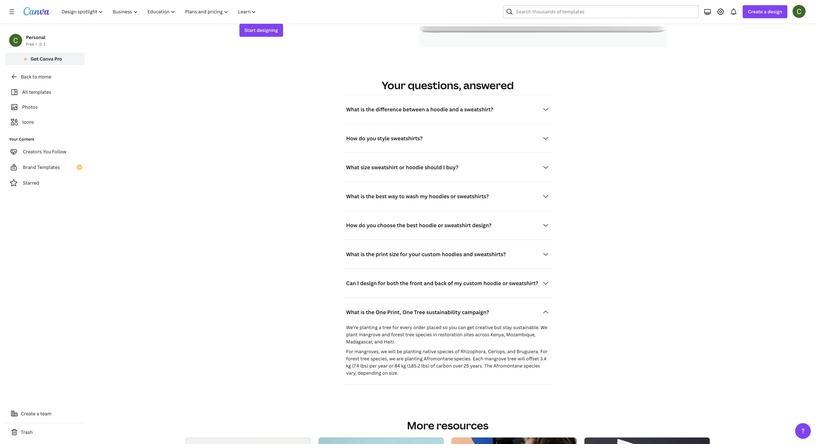 Task type: vqa. For each thing, say whether or not it's contained in the screenshot.
DESIGN to the left
yes



Task type: locate. For each thing, give the bounding box(es) containing it.
0 horizontal spatial your
[[9, 137, 18, 142]]

2 for from the left
[[541, 349, 548, 355]]

2 what from the top
[[347, 164, 360, 171]]

0 vertical spatial for
[[401, 251, 408, 258]]

1 horizontal spatial best
[[407, 222, 418, 229]]

1 vertical spatial hoodies
[[442, 251, 463, 258]]

0 vertical spatial species
[[416, 332, 432, 338]]

your for your content
[[9, 137, 18, 142]]

0 horizontal spatial kg
[[347, 363, 351, 369]]

1 vertical spatial will
[[518, 356, 526, 362]]

species up carbon
[[438, 349, 454, 355]]

for up 3.4
[[541, 349, 548, 355]]

1 horizontal spatial one
[[403, 309, 413, 316]]

for right the print
[[401, 251, 408, 258]]

1 horizontal spatial will
[[518, 356, 526, 362]]

brand templates link
[[5, 161, 85, 174]]

0 vertical spatial custom
[[286, 0, 305, 7]]

design right can
[[361, 280, 377, 287]]

0 horizontal spatial design
[[361, 280, 377, 287]]

planting right the we're
[[360, 325, 378, 331]]

0 vertical spatial your
[[382, 78, 406, 92]]

best right choose
[[407, 222, 418, 229]]

forest inside for mangroves, we will be planting native species of rhizophora, ceriops, and bruguiera. for forest tree species, we are planting afromontane species. each mangrove tree will offset 3.4 kg (7.4 lbs) per year or 84 kg (185.2 lbs) of carbon over 25 years. the afromontane species vary, depending on size.
[[347, 356, 360, 362]]

my right back
[[455, 280, 463, 287]]

size.
[[389, 370, 399, 377]]

sweatshirt left design?
[[445, 222, 472, 229]]

1 what from the top
[[347, 106, 360, 113]]

rhizophora,
[[461, 349, 487, 355]]

how for how do you choose the best hoodie or sweatshirt design?
[[347, 222, 358, 229]]

and right ceriops, at the bottom right of page
[[508, 349, 516, 355]]

0 vertical spatial create
[[749, 8, 764, 15]]

to right way
[[400, 193, 405, 200]]

or
[[325, 0, 330, 7], [400, 164, 405, 171], [451, 193, 456, 200], [438, 222, 444, 229], [503, 280, 508, 287], [389, 363, 394, 369]]

get
[[468, 325, 475, 331]]

creators
[[23, 149, 42, 155]]

be
[[397, 349, 403, 355]]

get canva pro button
[[5, 53, 85, 65]]

2 vertical spatial for
[[393, 325, 399, 331]]

0 horizontal spatial sweatshirt
[[332, 0, 358, 7]]

tree up haiti.
[[383, 325, 392, 331]]

size inside what is the print size for your custom hoodies and sweatshirts? dropdown button
[[390, 251, 399, 258]]

design left christina overa icon
[[768, 8, 783, 15]]

is left way
[[361, 193, 365, 200]]

forest up haiti.
[[392, 332, 405, 338]]

your up difference
[[382, 78, 406, 92]]

all templates link
[[9, 86, 81, 98]]

creators you follow link
[[5, 145, 85, 159]]

1 how from the top
[[347, 135, 358, 142]]

0 horizontal spatial i
[[358, 280, 359, 287]]

0 vertical spatial planting
[[360, 325, 378, 331]]

0 horizontal spatial forest
[[347, 356, 360, 362]]

custom inside the "receive your custom hoodie or sweatshirt via fast, free standard shipping."
[[286, 0, 305, 7]]

how inside dropdown button
[[347, 222, 358, 229]]

planting up (185.2
[[405, 356, 423, 362]]

for mangroves, we will be planting native species of rhizophora, ceriops, and bruguiera. for forest tree species, we are planting afromontane species. each mangrove tree will offset 3.4 kg (7.4 lbs) per year or 84 kg (185.2 lbs) of carbon over 25 years. the afromontane species vary, depending on size.
[[347, 349, 548, 377]]

what is the difference between a hoodie and a sweatshirt? button
[[344, 103, 553, 116]]

2 horizontal spatial for
[[401, 251, 408, 258]]

2 vertical spatial you
[[449, 325, 458, 331]]

1 horizontal spatial size
[[390, 251, 399, 258]]

the left way
[[366, 193, 375, 200]]

do for choose
[[359, 222, 366, 229]]

0 horizontal spatial we
[[381, 349, 387, 355]]

do inside dropdown button
[[359, 222, 366, 229]]

lbs) right (185.2
[[422, 363, 430, 369]]

create for create a design
[[749, 8, 764, 15]]

1 is from the top
[[361, 106, 365, 113]]

0 vertical spatial your
[[273, 0, 285, 7]]

i left buy?
[[444, 164, 445, 171]]

1 horizontal spatial your
[[409, 251, 421, 258]]

for down madagascar,
[[347, 349, 354, 355]]

native
[[423, 349, 437, 355]]

custom up campaign?
[[464, 280, 483, 287]]

you for choose
[[367, 222, 376, 229]]

1 vertical spatial for
[[378, 280, 386, 287]]

0 vertical spatial best
[[376, 193, 387, 200]]

a inside button
[[37, 411, 39, 417]]

2 vertical spatial sweatshirts?
[[475, 251, 506, 258]]

species down offset
[[524, 363, 541, 369]]

1 vertical spatial my
[[455, 280, 463, 287]]

sweatshirt inside what size sweatshirt or hoodie should i buy? dropdown button
[[372, 164, 398, 171]]

0 horizontal spatial will
[[389, 349, 396, 355]]

0 vertical spatial to
[[32, 74, 37, 80]]

2 do from the top
[[359, 222, 366, 229]]

4 is from the top
[[361, 309, 365, 316]]

but
[[495, 325, 502, 331]]

1 vertical spatial sweatshirt
[[372, 164, 398, 171]]

0 horizontal spatial your
[[273, 0, 285, 7]]

way
[[388, 193, 398, 200]]

custom up shipping.
[[286, 0, 305, 7]]

starred link
[[5, 177, 85, 190]]

0 vertical spatial design
[[768, 8, 783, 15]]

for inside we're planting a tree for every order placed so you can get creative but stay sustainable. we plant mangrove and forest tree species in restoration sites across kenya, mozambique, madagascar, and haiti.
[[393, 325, 399, 331]]

1 vertical spatial mangrove
[[485, 356, 507, 362]]

between
[[403, 106, 425, 113]]

hoodies
[[429, 193, 450, 200], [442, 251, 463, 258]]

receive your custom hoodie or sweatshirt via fast, free standard shipping.
[[253, 0, 390, 15]]

the left difference
[[366, 106, 375, 113]]

is for one
[[361, 309, 365, 316]]

buy?
[[447, 164, 459, 171]]

1 vertical spatial we
[[390, 356, 396, 362]]

1 vertical spatial sweatshirts?
[[458, 193, 489, 200]]

graphic design for print vs the web image
[[585, 438, 711, 445]]

what for what is the print size for your custom hoodies and sweatshirts?
[[347, 251, 360, 258]]

None search field
[[504, 5, 699, 18]]

0 horizontal spatial custom
[[286, 0, 305, 7]]

planting right be
[[404, 349, 422, 355]]

planting inside we're planting a tree for every order placed so you can get creative but stay sustainable. we plant mangrove and forest tree species in restoration sites across kenya, mozambique, madagascar, and haiti.
[[360, 325, 378, 331]]

for
[[347, 349, 354, 355], [541, 349, 548, 355]]

do left style
[[359, 135, 366, 142]]

1 horizontal spatial of
[[448, 280, 454, 287]]

sites
[[464, 332, 475, 338]]

mangrove up madagascar,
[[359, 332, 381, 338]]

1 horizontal spatial design
[[768, 8, 783, 15]]

sweatshirts? down design?
[[475, 251, 506, 258]]

every
[[400, 325, 413, 331]]

the for difference
[[366, 106, 375, 113]]

2 how from the top
[[347, 222, 358, 229]]

brand templates
[[23, 164, 60, 171]]

for left "both"
[[378, 280, 386, 287]]

free
[[26, 41, 34, 47]]

0 horizontal spatial for
[[378, 280, 386, 287]]

5 what from the top
[[347, 309, 360, 316]]

sweatshirt
[[332, 0, 358, 7], [372, 164, 398, 171], [445, 222, 472, 229]]

of
[[448, 280, 454, 287], [455, 349, 460, 355], [431, 363, 436, 369]]

kg right the 84
[[402, 363, 406, 369]]

how to design and order your hoodie or sweatshirt image
[[420, 0, 667, 33]]

for left every
[[393, 325, 399, 331]]

the left print,
[[366, 309, 375, 316]]

1 horizontal spatial my
[[455, 280, 463, 287]]

more resources
[[408, 419, 489, 433]]

i
[[444, 164, 445, 171], [358, 280, 359, 287]]

1 horizontal spatial i
[[444, 164, 445, 171]]

trash
[[21, 430, 33, 436]]

forest
[[392, 332, 405, 338], [347, 356, 360, 362]]

more
[[408, 419, 435, 433]]

one left print,
[[376, 309, 386, 316]]

order
[[414, 325, 426, 331]]

do left choose
[[359, 222, 366, 229]]

sweatshirts? up design?
[[458, 193, 489, 200]]

1 horizontal spatial custom
[[422, 251, 441, 258]]

forest up (7.4
[[347, 356, 360, 362]]

what is the one print, one tree sustainability campaign?
[[347, 309, 490, 316]]

your left content
[[9, 137, 18, 142]]

your
[[382, 78, 406, 92], [9, 137, 18, 142]]

lbs) right (7.4
[[361, 363, 369, 369]]

of right back
[[448, 280, 454, 287]]

hoodies up can i design for both the front and back of my custom hoodie or sweatshirt? dropdown button
[[442, 251, 463, 258]]

1 vertical spatial species
[[438, 349, 454, 355]]

1 vertical spatial to
[[400, 193, 405, 200]]

will down "bruguiera."
[[518, 356, 526, 362]]

we up species,
[[381, 349, 387, 355]]

mangrove
[[359, 332, 381, 338], [485, 356, 507, 362]]

1 vertical spatial your
[[409, 251, 421, 258]]

create for create a team
[[21, 411, 36, 417]]

sweatshirts? right style
[[391, 135, 423, 142]]

create a design button
[[744, 5, 788, 18]]

afromontane down ceriops, at the bottom right of page
[[494, 363, 523, 369]]

the for print
[[366, 251, 375, 258]]

2 is from the top
[[361, 193, 365, 200]]

1 horizontal spatial sweatshirt?
[[510, 280, 539, 287]]

and up haiti.
[[382, 332, 390, 338]]

we're
[[347, 325, 359, 331]]

are
[[397, 356, 404, 362]]

is left the print
[[361, 251, 365, 258]]

the for one
[[366, 309, 375, 316]]

ceriops,
[[489, 349, 507, 355]]

hoodie
[[306, 0, 324, 7], [431, 106, 448, 113], [406, 164, 424, 171], [419, 222, 437, 229], [484, 280, 502, 287]]

1 horizontal spatial sweatshirt
[[372, 164, 398, 171]]

1 horizontal spatial for
[[541, 349, 548, 355]]

tree down every
[[406, 332, 415, 338]]

trash link
[[5, 427, 85, 440]]

1 horizontal spatial lbs)
[[422, 363, 430, 369]]

0 horizontal spatial one
[[376, 309, 386, 316]]

your ultimate guide to visual marketing image
[[452, 438, 577, 445]]

sustainability
[[427, 309, 461, 316]]

my right "wash"
[[420, 193, 428, 200]]

carbon
[[437, 363, 452, 369]]

1 vertical spatial create
[[21, 411, 36, 417]]

what for what is the difference between a hoodie and a sweatshirt?
[[347, 106, 360, 113]]

do for style
[[359, 135, 366, 142]]

is up madagascar,
[[361, 309, 365, 316]]

1 vertical spatial how
[[347, 222, 358, 229]]

basic color theory image
[[319, 438, 444, 445]]

0 vertical spatial how
[[347, 135, 358, 142]]

0 vertical spatial forest
[[392, 332, 405, 338]]

1 horizontal spatial we
[[390, 356, 396, 362]]

i right can
[[358, 280, 359, 287]]

1 horizontal spatial create
[[749, 8, 764, 15]]

1 for from the left
[[347, 349, 354, 355]]

1 vertical spatial custom
[[422, 251, 441, 258]]

design for a
[[768, 8, 783, 15]]

is
[[361, 106, 365, 113], [361, 193, 365, 200], [361, 251, 365, 258], [361, 309, 365, 316]]

1 horizontal spatial your
[[382, 78, 406, 92]]

1 horizontal spatial kg
[[402, 363, 406, 369]]

0 vertical spatial mangrove
[[359, 332, 381, 338]]

your up shipping.
[[273, 0, 285, 7]]

1 vertical spatial do
[[359, 222, 366, 229]]

design inside dropdown button
[[361, 280, 377, 287]]

designing
[[257, 27, 278, 33]]

we're planting a tree for every order placed so you can get creative but stay sustainable. we plant mangrove and forest tree species in restoration sites across kenya, mozambique, madagascar, and haiti.
[[347, 325, 548, 345]]

we left are
[[390, 356, 396, 362]]

sweatshirts?
[[391, 135, 423, 142], [458, 193, 489, 200], [475, 251, 506, 258]]

print
[[376, 251, 389, 258]]

1 vertical spatial best
[[407, 222, 418, 229]]

1 vertical spatial design
[[361, 280, 377, 287]]

style
[[378, 135, 390, 142]]

1 horizontal spatial species
[[438, 349, 454, 355]]

2 horizontal spatial species
[[524, 363, 541, 369]]

design
[[768, 8, 783, 15], [361, 280, 377, 287]]

of left carbon
[[431, 363, 436, 369]]

afromontane
[[424, 356, 453, 362], [494, 363, 523, 369]]

1 horizontal spatial for
[[393, 325, 399, 331]]

2 horizontal spatial custom
[[464, 280, 483, 287]]

choose
[[378, 222, 396, 229]]

via
[[359, 0, 366, 7]]

2 vertical spatial sweatshirt
[[445, 222, 472, 229]]

2 vertical spatial of
[[431, 363, 436, 369]]

the right choose
[[397, 222, 406, 229]]

answered
[[464, 78, 514, 92]]

kenya,
[[491, 332, 506, 338]]

you left choose
[[367, 222, 376, 229]]

0 vertical spatial do
[[359, 135, 366, 142]]

your
[[273, 0, 285, 7], [409, 251, 421, 258]]

you inside dropdown button
[[367, 222, 376, 229]]

and down design?
[[464, 251, 473, 258]]

how inside dropdown button
[[347, 135, 358, 142]]

you inside dropdown button
[[367, 135, 376, 142]]

1 vertical spatial afromontane
[[494, 363, 523, 369]]

do
[[359, 135, 366, 142], [359, 222, 366, 229]]

stay
[[503, 325, 513, 331]]

0 vertical spatial my
[[420, 193, 428, 200]]

species down "order"
[[416, 332, 432, 338]]

custom up back
[[422, 251, 441, 258]]

0 vertical spatial hoodies
[[429, 193, 450, 200]]

is left difference
[[361, 106, 365, 113]]

design inside dropdown button
[[768, 8, 783, 15]]

and inside for mangroves, we will be planting native species of rhizophora, ceriops, and bruguiera. for forest tree species, we are planting afromontane species. each mangrove tree will offset 3.4 kg (7.4 lbs) per year or 84 kg (185.2 lbs) of carbon over 25 years. the afromontane species vary, depending on size.
[[508, 349, 516, 355]]

2 horizontal spatial sweatshirt
[[445, 222, 472, 229]]

0 vertical spatial will
[[389, 349, 396, 355]]

3 what from the top
[[347, 193, 360, 200]]

follow
[[52, 149, 67, 155]]

the left the print
[[366, 251, 375, 258]]

and left haiti.
[[375, 339, 383, 345]]

1 horizontal spatial afromontane
[[494, 363, 523, 369]]

create inside create a design dropdown button
[[749, 8, 764, 15]]

0 vertical spatial size
[[361, 164, 371, 171]]

sweatshirt down how do you style sweatshirts?
[[372, 164, 398, 171]]

mangrove down ceriops, at the bottom right of page
[[485, 356, 507, 362]]

do inside dropdown button
[[359, 135, 366, 142]]

1 horizontal spatial mangrove
[[485, 356, 507, 362]]

1 kg from the left
[[347, 363, 351, 369]]

my
[[420, 193, 428, 200], [455, 280, 463, 287]]

what for what is the one print, one tree sustainability campaign?
[[347, 309, 360, 316]]

sweatshirt left via
[[332, 0, 358, 7]]

Search search field
[[517, 6, 695, 18]]

0 horizontal spatial my
[[420, 193, 428, 200]]

0 vertical spatial afromontane
[[424, 356, 453, 362]]

0 horizontal spatial lbs)
[[361, 363, 369, 369]]

to right 'back'
[[32, 74, 37, 80]]

create inside create a team button
[[21, 411, 36, 417]]

1 horizontal spatial to
[[400, 193, 405, 200]]

2 vertical spatial planting
[[405, 356, 423, 362]]

best left way
[[376, 193, 387, 200]]

0 vertical spatial of
[[448, 280, 454, 287]]

and down your questions, answered
[[450, 106, 459, 113]]

kg left (7.4
[[347, 363, 351, 369]]

you up restoration
[[449, 325, 458, 331]]

of up species.
[[455, 349, 460, 355]]

will left be
[[389, 349, 396, 355]]

4 what from the top
[[347, 251, 360, 258]]

0 vertical spatial i
[[444, 164, 445, 171]]

3 is from the top
[[361, 251, 365, 258]]

you left style
[[367, 135, 376, 142]]

your up front
[[409, 251, 421, 258]]

hoodies right "wash"
[[429, 193, 450, 200]]

the right "both"
[[400, 280, 409, 287]]

1 vertical spatial i
[[358, 280, 359, 287]]

a
[[765, 8, 767, 15], [427, 106, 430, 113], [461, 106, 464, 113], [379, 325, 382, 331], [37, 411, 39, 417]]

a inside dropdown button
[[765, 8, 767, 15]]

one left tree on the right bottom of page
[[403, 309, 413, 316]]

1 vertical spatial size
[[390, 251, 399, 258]]

kg
[[347, 363, 351, 369], [402, 363, 406, 369]]

0 horizontal spatial for
[[347, 349, 354, 355]]

what is the best way to wash my hoodies or sweatshirts?
[[347, 193, 489, 200]]

we
[[381, 349, 387, 355], [390, 356, 396, 362]]

1 vertical spatial of
[[455, 349, 460, 355]]

0 horizontal spatial species
[[416, 332, 432, 338]]

to
[[32, 74, 37, 80], [400, 193, 405, 200]]

all
[[22, 89, 28, 95]]

0 horizontal spatial create
[[21, 411, 36, 417]]

will
[[389, 349, 396, 355], [518, 356, 526, 362]]

and left back
[[424, 280, 434, 287]]

1 do from the top
[[359, 135, 366, 142]]

templates
[[29, 89, 51, 95]]

afromontane up carbon
[[424, 356, 453, 362]]

you inside we're planting a tree for every order placed so you can get creative but stay sustainable. we plant mangrove and forest tree species in restoration sites across kenya, mozambique, madagascar, and haiti.
[[449, 325, 458, 331]]



Task type: describe. For each thing, give the bounding box(es) containing it.
wash
[[406, 193, 419, 200]]

what is the print size for your custom hoodies and sweatshirts? button
[[344, 248, 553, 261]]

what is the one print, one tree sustainability campaign? button
[[344, 306, 553, 319]]

a inside we're planting a tree for every order placed so you can get creative but stay sustainable. we plant mangrove and forest tree species in restoration sites across kenya, mozambique, madagascar, and haiti.
[[379, 325, 382, 331]]

haiti.
[[384, 339, 396, 345]]

sweatshirts? inside dropdown button
[[391, 135, 423, 142]]

icons link
[[9, 116, 81, 129]]

creators you follow
[[23, 149, 67, 155]]

0 horizontal spatial to
[[32, 74, 37, 80]]

tree
[[415, 309, 426, 316]]

content
[[19, 137, 34, 142]]

how do you choose the best hoodie or sweatshirt design? button
[[344, 219, 553, 232]]

(7.4
[[352, 363, 360, 369]]

100 color combinations and how to apply them to your designs image
[[186, 438, 311, 445]]

sustainable.
[[514, 325, 540, 331]]

species.
[[455, 356, 472, 362]]

icons
[[22, 119, 34, 125]]

years.
[[471, 363, 484, 369]]

2 kg from the left
[[402, 363, 406, 369]]

your inside the "receive your custom hoodie or sweatshirt via fast, free standard shipping."
[[273, 0, 285, 7]]

(185.2
[[408, 363, 421, 369]]

sweatshirts? for custom
[[475, 251, 506, 258]]

the for best
[[366, 193, 375, 200]]

standard
[[253, 8, 275, 15]]

your inside dropdown button
[[409, 251, 421, 258]]

home
[[38, 74, 51, 80]]

creative
[[476, 325, 494, 331]]

1 vertical spatial sweatshirt?
[[510, 280, 539, 287]]

hoodies for my
[[429, 193, 450, 200]]

fast,
[[368, 0, 379, 7]]

mangroves,
[[355, 349, 380, 355]]

shipping.
[[276, 8, 299, 15]]

1 vertical spatial planting
[[404, 349, 422, 355]]

sweatshirts? for my
[[458, 193, 489, 200]]

1
[[43, 41, 45, 47]]

0 horizontal spatial sweatshirt?
[[465, 106, 494, 113]]

tree down mangroves,
[[361, 356, 370, 362]]

get
[[31, 56, 39, 62]]

0 horizontal spatial best
[[376, 193, 387, 200]]

bruguiera.
[[517, 349, 540, 355]]

hoodie inside the "receive your custom hoodie or sweatshirt via fast, free standard shipping."
[[306, 0, 324, 7]]

84
[[395, 363, 401, 369]]

hoodies for custom
[[442, 251, 463, 258]]

create a team button
[[5, 408, 85, 421]]

0 horizontal spatial afromontane
[[424, 356, 453, 362]]

offset
[[527, 356, 540, 362]]

sweatshirt inside how do you choose the best hoodie or sweatshirt design? dropdown button
[[445, 222, 472, 229]]

how do you choose the best hoodie or sweatshirt design?
[[347, 222, 492, 229]]

should
[[425, 164, 442, 171]]

size inside what size sweatshirt or hoodie should i buy? dropdown button
[[361, 164, 371, 171]]

photos
[[22, 104, 38, 110]]

questions,
[[408, 78, 462, 92]]

photos link
[[9, 101, 81, 113]]

front
[[410, 280, 423, 287]]

resources
[[437, 419, 489, 433]]

start designing button
[[240, 24, 283, 37]]

over
[[453, 363, 463, 369]]

what is the difference between a hoodie and a sweatshirt?
[[347, 106, 494, 113]]

of inside dropdown button
[[448, 280, 454, 287]]

back to home
[[21, 74, 51, 80]]

25
[[464, 363, 470, 369]]

top level navigation element
[[57, 5, 262, 18]]

can i design for both the front and back of my custom hoodie or sweatshirt? button
[[344, 277, 553, 290]]

year
[[378, 363, 388, 369]]

your for your questions, answered
[[382, 78, 406, 92]]

personal
[[26, 34, 45, 40]]

species,
[[371, 356, 389, 362]]

brand
[[23, 164, 36, 171]]

1 one from the left
[[376, 309, 386, 316]]

back
[[435, 280, 447, 287]]

per
[[370, 363, 377, 369]]

how do you style sweatshirts? button
[[344, 132, 553, 145]]

back
[[21, 74, 31, 80]]

is for best
[[361, 193, 365, 200]]

free •
[[26, 41, 37, 47]]

mangrove inside for mangroves, we will be planting native species of rhizophora, ceriops, and bruguiera. for forest tree species, we are planting afromontane species. each mangrove tree will offset 3.4 kg (7.4 lbs) per year or 84 kg (185.2 lbs) of carbon over 25 years. the afromontane species vary, depending on size.
[[485, 356, 507, 362]]

receive
[[253, 0, 272, 7]]

your questions, answered
[[382, 78, 514, 92]]

your content
[[9, 137, 34, 142]]

vary,
[[347, 370, 357, 377]]

is for difference
[[361, 106, 365, 113]]

how do you style sweatshirts?
[[347, 135, 423, 142]]

pro
[[54, 56, 62, 62]]

0 vertical spatial we
[[381, 349, 387, 355]]

campaign?
[[462, 309, 490, 316]]

create a team
[[21, 411, 51, 417]]

2 one from the left
[[403, 309, 413, 316]]

what is the print size for your custom hoodies and sweatshirts?
[[347, 251, 506, 258]]

in
[[434, 332, 438, 338]]

start designing
[[245, 27, 278, 33]]

2 lbs) from the left
[[422, 363, 430, 369]]

placed
[[427, 325, 442, 331]]

madagascar,
[[347, 339, 374, 345]]

tree left offset
[[508, 356, 517, 362]]

create a design
[[749, 8, 783, 15]]

get canva pro
[[31, 56, 62, 62]]

is for print
[[361, 251, 365, 258]]

what for what is the best way to wash my hoodies or sweatshirts?
[[347, 193, 360, 200]]

to inside dropdown button
[[400, 193, 405, 200]]

print,
[[388, 309, 402, 316]]

design for i
[[361, 280, 377, 287]]

mangrove inside we're planting a tree for every order placed so you can get creative but stay sustainable. we plant mangrove and forest tree species in restoration sites across kenya, mozambique, madagascar, and haiti.
[[359, 332, 381, 338]]

plant
[[347, 332, 358, 338]]

start
[[245, 27, 256, 33]]

0 horizontal spatial of
[[431, 363, 436, 369]]

sweatshirt inside the "receive your custom hoodie or sweatshirt via fast, free standard shipping."
[[332, 0, 358, 7]]

what for what size sweatshirt or hoodie should i buy?
[[347, 164, 360, 171]]

how for how do you style sweatshirts?
[[347, 135, 358, 142]]

1 lbs) from the left
[[361, 363, 369, 369]]

species inside we're planting a tree for every order placed so you can get creative but stay sustainable. we plant mangrove and forest tree species in restoration sites across kenya, mozambique, madagascar, and haiti.
[[416, 332, 432, 338]]

templates
[[37, 164, 60, 171]]

both
[[387, 280, 399, 287]]

we
[[541, 325, 548, 331]]

what size sweatshirt or hoodie should i buy? button
[[344, 161, 553, 174]]

mozambique,
[[507, 332, 536, 338]]

2 vertical spatial species
[[524, 363, 541, 369]]

design?
[[473, 222, 492, 229]]

2 horizontal spatial of
[[455, 349, 460, 355]]

or inside for mangroves, we will be planting native species of rhizophora, ceriops, and bruguiera. for forest tree species, we are planting afromontane species. each mangrove tree will offset 3.4 kg (7.4 lbs) per year or 84 kg (185.2 lbs) of carbon over 25 years. the afromontane species vary, depending on size.
[[389, 363, 394, 369]]

can
[[347, 280, 356, 287]]

2 vertical spatial custom
[[464, 280, 483, 287]]

starred
[[23, 180, 39, 186]]

christina overa image
[[794, 5, 807, 18]]

forest inside we're planting a tree for every order placed so you can get creative but stay sustainable. we plant mangrove and forest tree species in restoration sites across kenya, mozambique, madagascar, and haiti.
[[392, 332, 405, 338]]

you
[[43, 149, 51, 155]]

what is the best way to wash my hoodies or sweatshirts? button
[[344, 190, 553, 203]]

so
[[443, 325, 448, 331]]

or inside the "receive your custom hoodie or sweatshirt via fast, free standard shipping."
[[325, 0, 330, 7]]

what size sweatshirt or hoodie should i buy?
[[347, 164, 459, 171]]

you for style
[[367, 135, 376, 142]]



